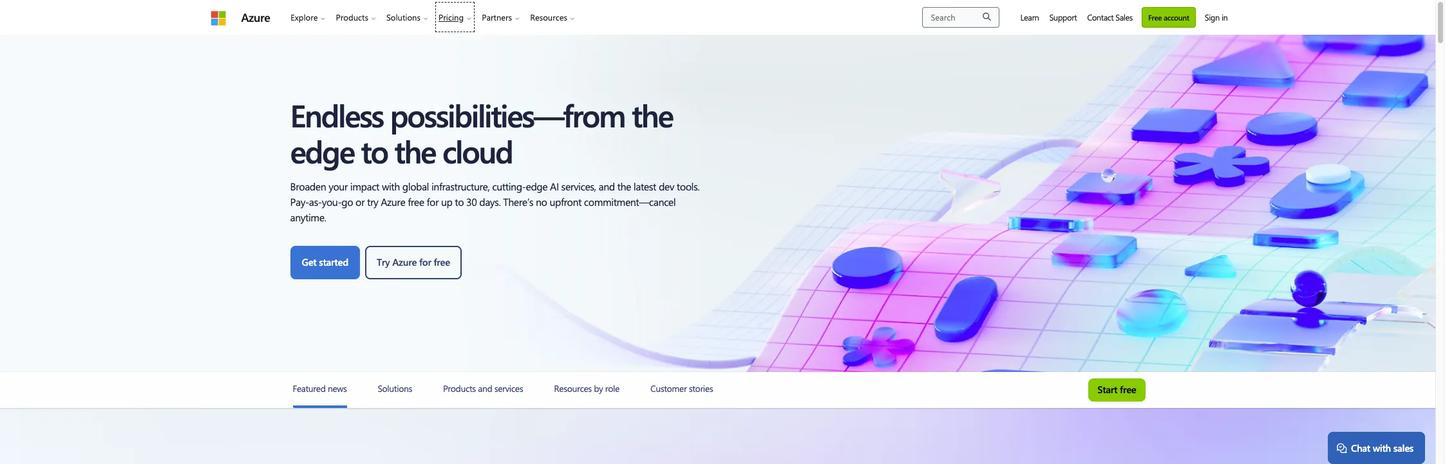 Task type: describe. For each thing, give the bounding box(es) containing it.
pricing
[[439, 12, 464, 23]]

chat
[[1351, 442, 1371, 455]]

try azure for free
[[377, 256, 450, 269]]

free account
[[1148, 12, 1189, 22]]

support link
[[1044, 0, 1082, 34]]

chat with sales
[[1351, 442, 1414, 455]]

partners
[[482, 12, 512, 23]]

pricing button
[[433, 0, 477, 34]]

azure inside primary element
[[241, 9, 270, 25]]

Global search field
[[923, 7, 1000, 27]]

in
[[1222, 12, 1228, 23]]

for
[[419, 256, 431, 269]]

start
[[1098, 383, 1118, 396]]

try azure for free button
[[365, 246, 462, 280]]

endless possibilities—from the edge to the cloud
[[290, 94, 673, 171]]

1 horizontal spatial the
[[632, 94, 673, 135]]

get
[[302, 256, 317, 269]]

explore
[[291, 12, 318, 23]]

contact
[[1087, 12, 1114, 23]]

edge
[[290, 130, 354, 171]]

learn
[[1020, 12, 1039, 23]]

Search azure.com text field
[[923, 7, 1000, 27]]

primary element
[[203, 0, 588, 34]]

sign in
[[1205, 12, 1228, 23]]

0 horizontal spatial the
[[395, 130, 435, 171]]



Task type: locate. For each thing, give the bounding box(es) containing it.
azure link
[[241, 9, 270, 25]]

solutions
[[386, 12, 421, 23]]

explore button
[[286, 0, 331, 34]]

get started
[[302, 256, 348, 269]]

products button
[[331, 0, 381, 34]]

solutions button
[[381, 0, 433, 34]]

start free button
[[1089, 379, 1145, 402]]

azure inside button
[[392, 256, 417, 269]]

cloud
[[442, 130, 512, 171]]

resources button
[[525, 0, 580, 34]]

chat with sales button
[[1328, 432, 1425, 464]]

sales
[[1116, 12, 1133, 23]]

0 horizontal spatial free
[[434, 256, 450, 269]]

try
[[377, 256, 390, 269]]

the
[[632, 94, 673, 135], [395, 130, 435, 171]]

with
[[1373, 442, 1391, 455]]

free account link
[[1142, 7, 1196, 27]]

free inside button
[[434, 256, 450, 269]]

possibilities—from
[[390, 94, 625, 135]]

to
[[361, 130, 388, 171]]

1 vertical spatial free
[[1120, 383, 1136, 396]]

get started button
[[290, 246, 360, 280]]

products
[[336, 12, 368, 23]]

start free
[[1098, 383, 1136, 396]]

0 horizontal spatial azure
[[241, 9, 270, 25]]

free right start
[[1120, 383, 1136, 396]]

contact sales
[[1087, 12, 1133, 23]]

free inside 'button'
[[1120, 383, 1136, 396]]

free
[[1148, 12, 1162, 22]]

sign
[[1205, 12, 1220, 23]]

contact sales link
[[1082, 0, 1138, 34]]

endless
[[290, 94, 383, 135]]

1 horizontal spatial azure
[[392, 256, 417, 269]]

started
[[319, 256, 348, 269]]

hero banner image image
[[0, 35, 1436, 372]]

account
[[1164, 12, 1189, 22]]

free right for
[[434, 256, 450, 269]]

azure
[[241, 9, 270, 25], [392, 256, 417, 269]]

azure left explore
[[241, 9, 270, 25]]

sign in link
[[1200, 0, 1233, 34]]

azure left for
[[392, 256, 417, 269]]

support
[[1049, 12, 1077, 23]]

sales
[[1394, 442, 1414, 455]]

featured news image
[[293, 406, 347, 408]]

partners button
[[477, 0, 525, 34]]

free
[[434, 256, 450, 269], [1120, 383, 1136, 396]]

resources
[[530, 12, 567, 23]]

1 vertical spatial azure
[[392, 256, 417, 269]]

0 vertical spatial azure
[[241, 9, 270, 25]]

learn link
[[1015, 0, 1044, 34]]

1 horizontal spatial free
[[1120, 383, 1136, 396]]

0 vertical spatial free
[[434, 256, 450, 269]]



Task type: vqa. For each thing, say whether or not it's contained in the screenshot.
computer within using math and logic, a computer system simulates the reasoning that humans use to learn from new information and make decisions.
no



